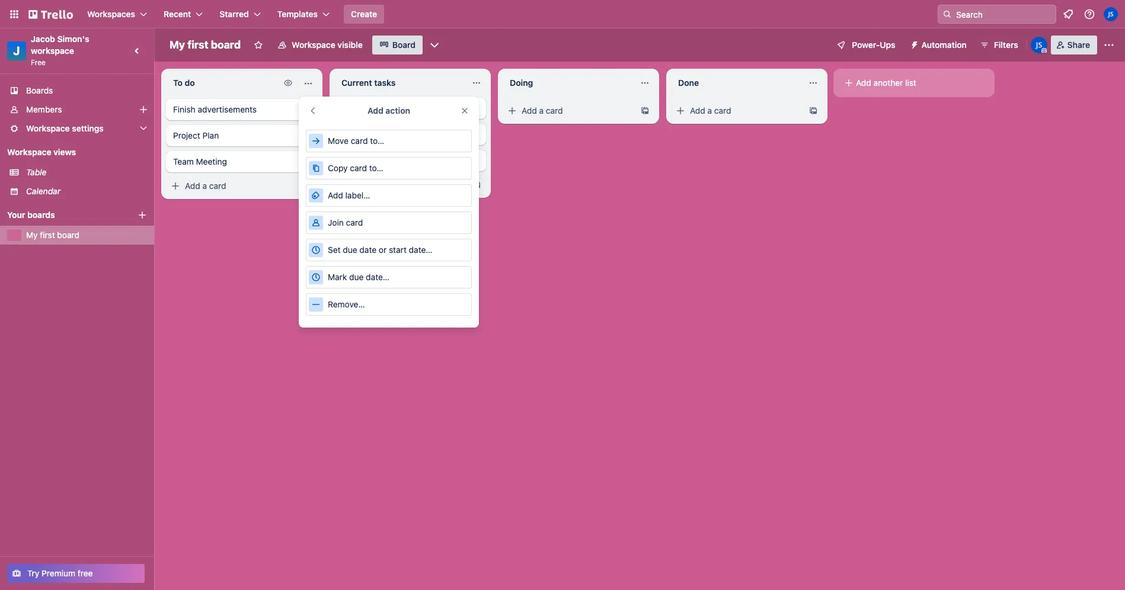 Task type: vqa. For each thing, say whether or not it's contained in the screenshot.
Add To Card
no



Task type: describe. For each thing, give the bounding box(es) containing it.
boards
[[27, 210, 55, 220]]

workspace settings button
[[0, 119, 154, 138]]

workspaces
[[87, 9, 135, 19]]

starred button
[[212, 5, 268, 24]]

add another list link
[[838, 74, 990, 92]]

automation
[[922, 40, 967, 50]]

sm image inside the add another list "link"
[[843, 77, 855, 89]]

plan for the current tasks text box project plan link
[[371, 129, 387, 139]]

1 horizontal spatial create from template… image
[[809, 106, 818, 116]]

share
[[1068, 40, 1090, 50]]

calendar
[[26, 186, 60, 196]]

0 horizontal spatial first
[[40, 230, 55, 240]]

advertisements for the current tasks text box
[[366, 103, 425, 113]]

0 horizontal spatial date…
[[366, 272, 390, 282]]

join card
[[328, 218, 363, 228]]

workspace for workspace settings
[[26, 123, 70, 133]]

try
[[27, 569, 39, 579]]

add a card link for the right create from template… icon
[[503, 103, 636, 119]]

your boards
[[7, 210, 55, 220]]

filters
[[994, 40, 1018, 50]]

mark due date… button
[[306, 266, 472, 289]]

try premium free button
[[7, 564, 145, 583]]

1 vertical spatial board
[[57, 230, 79, 240]]

meeting for to do text field sm image
[[196, 157, 227, 167]]

to… for move card to…
[[370, 136, 384, 146]]

my first board inside board name 'text field'
[[170, 39, 241, 51]]

table
[[26, 167, 47, 177]]

recent button
[[157, 5, 210, 24]]

list
[[905, 78, 916, 88]]

team meeting for sm image related to the current tasks text box
[[341, 155, 395, 165]]

0 horizontal spatial jacob simon (jacobsimon16) image
[[1031, 37, 1047, 53]]

power-ups button
[[828, 36, 903, 55]]

workspace for workspace visible
[[292, 40, 335, 50]]

project plan link for to do text field
[[166, 125, 318, 146]]

a for the right create from template… icon
[[539, 106, 544, 116]]

label…
[[345, 190, 370, 200]]

add action
[[368, 106, 410, 116]]

team for to do text field sm image
[[173, 157, 194, 167]]

copy
[[328, 163, 348, 173]]

team meeting link for to do text field sm image
[[166, 151, 318, 173]]

copy card to…
[[328, 163, 383, 173]]

boards link
[[0, 81, 154, 100]]

set
[[328, 245, 341, 255]]

Current tasks text field
[[334, 74, 465, 92]]

jacob simon's workspace free
[[31, 34, 91, 67]]

try premium free
[[27, 569, 93, 579]]

1 horizontal spatial date…
[[409, 245, 433, 255]]

my inside my first board link
[[26, 230, 38, 240]]

settings
[[72, 123, 104, 133]]

workspace navigation collapse icon image
[[129, 43, 146, 59]]

show menu image
[[1103, 39, 1115, 51]]

set due date or start date… button
[[306, 239, 472, 261]]

workspace settings
[[26, 123, 104, 133]]

finish for the current tasks text box
[[341, 103, 364, 113]]

templates
[[277, 9, 318, 19]]

due for mark
[[349, 272, 364, 282]]

project plan for the current tasks text box project plan link
[[341, 129, 387, 139]]

star or unstar board image
[[254, 40, 263, 50]]

mark
[[328, 272, 347, 282]]

starred
[[220, 9, 249, 19]]

free
[[31, 58, 46, 67]]

add inside "link"
[[856, 78, 871, 88]]

team meeting for to do text field sm image
[[173, 157, 227, 167]]

Doing text field
[[503, 74, 633, 92]]

workspaces button
[[80, 5, 154, 24]]

a for rightmost create from template… image
[[708, 106, 712, 116]]

set due date or start date…
[[328, 245, 433, 255]]

create button
[[344, 5, 384, 24]]

a for the left create from template… icon
[[371, 180, 375, 190]]

j
[[13, 44, 20, 58]]

j link
[[7, 42, 26, 60]]

primary element
[[0, 0, 1125, 28]]

jacob simon (jacobsimon16) image inside the primary element
[[1104, 7, 1118, 21]]

add a card for rightmost create from template… image
[[690, 106, 731, 116]]

views
[[53, 147, 76, 157]]

remove… button
[[306, 293, 472, 316]]

premium
[[42, 569, 75, 579]]

move card to…
[[328, 136, 384, 146]]

action
[[386, 106, 410, 116]]

members link
[[0, 100, 154, 119]]

finish advertisements for the current tasks text box
[[341, 103, 425, 113]]

Done text field
[[671, 74, 802, 92]]

add board image
[[138, 210, 147, 220]]



Task type: locate. For each thing, give the bounding box(es) containing it.
0 horizontal spatial project plan
[[173, 130, 219, 141]]

filters button
[[976, 36, 1022, 55]]

your
[[7, 210, 25, 220]]

your boards with 1 items element
[[7, 208, 120, 222]]

jacob
[[31, 34, 55, 44]]

finish advertisements down the current tasks text box
[[341, 103, 425, 113]]

0 horizontal spatial my first board
[[26, 230, 79, 240]]

finish advertisements for to do text field
[[173, 104, 257, 114]]

workspace
[[292, 40, 335, 50], [26, 123, 70, 133], [7, 147, 51, 157]]

power-ups
[[852, 40, 896, 50]]

card
[[546, 106, 563, 116], [714, 106, 731, 116], [351, 136, 368, 146], [350, 163, 367, 173], [378, 180, 395, 190], [209, 181, 226, 191], [346, 218, 363, 228]]

recent
[[164, 9, 191, 19]]

a for bottommost create from template… image
[[202, 181, 207, 191]]

plan down to do text field
[[202, 130, 219, 141]]

board
[[211, 39, 241, 51], [57, 230, 79, 240]]

this member is an admin of this board. image
[[1041, 48, 1047, 53]]

my first board down recent popup button
[[170, 39, 241, 51]]

finish advertisements link
[[334, 98, 486, 119], [166, 99, 318, 120]]

workspace inside popup button
[[26, 123, 70, 133]]

workspace visible button
[[270, 36, 370, 55]]

date… right start
[[409, 245, 433, 255]]

team meeting
[[341, 155, 395, 165], [173, 157, 227, 167]]

1 horizontal spatial finish advertisements link
[[334, 98, 486, 119]]

0 horizontal spatial finish
[[173, 104, 196, 114]]

workspace up table on the top left of page
[[7, 147, 51, 157]]

add label…
[[328, 190, 370, 200]]

my down your boards
[[26, 230, 38, 240]]

copy card to… button
[[306, 157, 472, 180]]

sm image for to do text field
[[170, 180, 181, 192]]

project plan link down the action
[[334, 124, 486, 145]]

0 vertical spatial first
[[187, 39, 208, 51]]

finish advertisements link for to do text field
[[166, 99, 318, 120]]

plan for project plan link for to do text field
[[202, 130, 219, 141]]

share button
[[1051, 36, 1097, 55]]

to… inside copy card to… button
[[369, 163, 383, 173]]

1 horizontal spatial team meeting link
[[334, 150, 486, 171]]

sm image
[[282, 77, 294, 89], [338, 179, 350, 191], [170, 180, 181, 192]]

team
[[341, 155, 362, 165], [173, 157, 194, 167]]

1 horizontal spatial my first board
[[170, 39, 241, 51]]

due for set
[[343, 245, 357, 255]]

project plan
[[341, 129, 387, 139], [173, 130, 219, 141]]

1 horizontal spatial finish
[[341, 103, 364, 113]]

move
[[328, 136, 349, 146]]

plan down add action
[[371, 129, 387, 139]]

advertisements for to do text field
[[198, 104, 257, 114]]

project plan down add action
[[341, 129, 387, 139]]

my inside board name 'text field'
[[170, 39, 185, 51]]

move card to… button
[[306, 130, 472, 152]]

finish up move card to…
[[341, 103, 364, 113]]

project for to do text field sm image
[[173, 130, 200, 141]]

due right mark
[[349, 272, 364, 282]]

0 horizontal spatial sm image
[[170, 180, 181, 192]]

1 horizontal spatial my
[[170, 39, 185, 51]]

finish advertisements link for the current tasks text box
[[334, 98, 486, 119]]

members
[[26, 104, 62, 114]]

workspace views
[[7, 147, 76, 157]]

0 horizontal spatial create from template… image
[[472, 180, 481, 190]]

0 vertical spatial board
[[211, 39, 241, 51]]

due right 'set'
[[343, 245, 357, 255]]

finish
[[341, 103, 364, 113], [173, 104, 196, 114]]

my first board down your boards with 1 items element
[[26, 230, 79, 240]]

calendar link
[[26, 186, 147, 197]]

meeting
[[364, 155, 395, 165], [196, 157, 227, 167]]

meeting for sm image related to the current tasks text box
[[364, 155, 395, 165]]

project plan down to do text field
[[173, 130, 219, 141]]

1 vertical spatial my
[[26, 230, 38, 240]]

workspace down members
[[26, 123, 70, 133]]

due
[[343, 245, 357, 255], [349, 272, 364, 282]]

1 horizontal spatial create from template… image
[[640, 106, 650, 116]]

join
[[328, 218, 344, 228]]

my first board
[[170, 39, 241, 51], [26, 230, 79, 240]]

1 vertical spatial jacob simon (jacobsimon16) image
[[1031, 37, 1047, 53]]

0 horizontal spatial project
[[173, 130, 200, 141]]

add a card link for bottommost create from template… image
[[166, 178, 299, 194]]

0 horizontal spatial team meeting link
[[166, 151, 318, 173]]

jacob simon (jacobsimon16) image
[[1104, 7, 1118, 21], [1031, 37, 1047, 53]]

jacob simon (jacobsimon16) image right "open information menu" image
[[1104, 7, 1118, 21]]

1 vertical spatial create from template… image
[[472, 180, 481, 190]]

project plan link down to do text field
[[166, 125, 318, 146]]

0 horizontal spatial project plan link
[[166, 125, 318, 146]]

advertisements
[[366, 103, 425, 113], [198, 104, 257, 114]]

0 vertical spatial to…
[[370, 136, 384, 146]]

team meeting link for sm image related to the current tasks text box
[[334, 150, 486, 171]]

board down your boards with 1 items element
[[57, 230, 79, 240]]

back to home image
[[28, 5, 73, 24]]

0 horizontal spatial my
[[26, 230, 38, 240]]

workspace visible
[[292, 40, 363, 50]]

2 vertical spatial workspace
[[7, 147, 51, 157]]

add label… button
[[306, 184, 472, 207]]

1 vertical spatial first
[[40, 230, 55, 240]]

create from template… image
[[640, 106, 650, 116], [472, 180, 481, 190]]

0 horizontal spatial finish advertisements link
[[166, 99, 318, 120]]

board inside 'text field'
[[211, 39, 241, 51]]

Search field
[[952, 5, 1056, 23]]

add a card link for rightmost create from template… image
[[671, 103, 804, 119]]

jacob simon's workspace link
[[31, 34, 91, 56]]

project plan link for the current tasks text box
[[334, 124, 486, 145]]

create from template… image
[[809, 106, 818, 116], [304, 181, 313, 191]]

project plan for project plan link for to do text field
[[173, 130, 219, 141]]

1 vertical spatial workspace
[[26, 123, 70, 133]]

jacob simon (jacobsimon16) image right filters
[[1031, 37, 1047, 53]]

1 horizontal spatial team
[[341, 155, 362, 165]]

finish advertisements link down to do text field
[[166, 99, 318, 120]]

add a card for the right create from template… icon
[[522, 106, 563, 116]]

1 horizontal spatial meeting
[[364, 155, 395, 165]]

finish advertisements down to do text field
[[173, 104, 257, 114]]

0 horizontal spatial create from template… image
[[304, 181, 313, 191]]

add another list
[[856, 78, 916, 88]]

join card button
[[306, 212, 472, 234]]

another
[[874, 78, 903, 88]]

date
[[360, 245, 377, 255]]

1 vertical spatial due
[[349, 272, 364, 282]]

1 vertical spatial to…
[[369, 163, 383, 173]]

table link
[[26, 167, 147, 178]]

0 vertical spatial due
[[343, 245, 357, 255]]

remove…
[[328, 299, 365, 309]]

finish advertisements link down the current tasks text box
[[334, 98, 486, 119]]

1 horizontal spatial jacob simon (jacobsimon16) image
[[1104, 7, 1118, 21]]

project plan link
[[334, 124, 486, 145], [166, 125, 318, 146]]

0 horizontal spatial plan
[[202, 130, 219, 141]]

automation button
[[905, 36, 974, 55]]

card inside button
[[351, 136, 368, 146]]

workspace down templates dropdown button on the left of the page
[[292, 40, 335, 50]]

finish advertisements
[[341, 103, 425, 113], [173, 104, 257, 114]]

workspace inside button
[[292, 40, 335, 50]]

0 vertical spatial jacob simon (jacobsimon16) image
[[1104, 7, 1118, 21]]

To do text field
[[166, 74, 277, 92]]

0 vertical spatial create from template… image
[[640, 106, 650, 116]]

add a card for bottommost create from template… image
[[185, 181, 226, 191]]

templates button
[[270, 5, 337, 24]]

my down recent
[[170, 39, 185, 51]]

finish for to do text field
[[173, 104, 196, 114]]

project for sm image related to the current tasks text box
[[341, 129, 369, 139]]

simon's
[[57, 34, 89, 44]]

1 vertical spatial create from template… image
[[304, 181, 313, 191]]

1 horizontal spatial project
[[341, 129, 369, 139]]

visible
[[338, 40, 363, 50]]

a
[[539, 106, 544, 116], [708, 106, 712, 116], [371, 180, 375, 190], [202, 181, 207, 191]]

0 horizontal spatial team meeting
[[173, 157, 227, 167]]

first down boards
[[40, 230, 55, 240]]

ups
[[880, 40, 896, 50]]

free
[[78, 569, 93, 579]]

date… down set due date or start date…
[[366, 272, 390, 282]]

start
[[389, 245, 407, 255]]

team for sm image related to the current tasks text box
[[341, 155, 362, 165]]

1 horizontal spatial board
[[211, 39, 241, 51]]

2 horizontal spatial sm image
[[338, 179, 350, 191]]

1 horizontal spatial sm image
[[282, 77, 294, 89]]

to… inside move card to… button
[[370, 136, 384, 146]]

1 horizontal spatial advertisements
[[366, 103, 425, 113]]

first
[[187, 39, 208, 51], [40, 230, 55, 240]]

1 vertical spatial date…
[[366, 272, 390, 282]]

first inside board name 'text field'
[[187, 39, 208, 51]]

1 horizontal spatial first
[[187, 39, 208, 51]]

add a card
[[522, 106, 563, 116], [690, 106, 731, 116], [353, 180, 395, 190], [185, 181, 226, 191]]

board
[[392, 40, 416, 50]]

boards
[[26, 85, 53, 95]]

mark due date…
[[328, 272, 390, 282]]

to… down move card to… button
[[369, 163, 383, 173]]

1 horizontal spatial plan
[[371, 129, 387, 139]]

search image
[[943, 9, 952, 19]]

to… up copy card to… button on the left top of page
[[370, 136, 384, 146]]

date…
[[409, 245, 433, 255], [366, 272, 390, 282]]

workspace for workspace views
[[7, 147, 51, 157]]

open information menu image
[[1084, 8, 1096, 20]]

0 horizontal spatial board
[[57, 230, 79, 240]]

add a card link for the left create from template… icon
[[334, 177, 467, 193]]

advertisements down the current tasks text box
[[366, 103, 425, 113]]

0 vertical spatial workspace
[[292, 40, 335, 50]]

first down recent popup button
[[187, 39, 208, 51]]

0 vertical spatial my
[[170, 39, 185, 51]]

workspace
[[31, 46, 74, 56]]

1 horizontal spatial project plan
[[341, 129, 387, 139]]

team meeting link
[[334, 150, 486, 171], [166, 151, 318, 173]]

add a card link
[[503, 103, 636, 119], [671, 103, 804, 119], [334, 177, 467, 193], [166, 178, 299, 194]]

0 vertical spatial date…
[[409, 245, 433, 255]]

1 horizontal spatial team meeting
[[341, 155, 395, 165]]

board link
[[372, 36, 423, 55]]

my first board link
[[26, 229, 147, 241]]

my
[[170, 39, 185, 51], [26, 230, 38, 240]]

0 horizontal spatial team
[[173, 157, 194, 167]]

to…
[[370, 136, 384, 146], [369, 163, 383, 173]]

1 vertical spatial my first board
[[26, 230, 79, 240]]

0 horizontal spatial advertisements
[[198, 104, 257, 114]]

0 horizontal spatial meeting
[[196, 157, 227, 167]]

0 notifications image
[[1061, 7, 1075, 21]]

add inside button
[[328, 190, 343, 200]]

power-
[[852, 40, 880, 50]]

sm image for the current tasks text box
[[338, 179, 350, 191]]

customize views image
[[429, 39, 440, 51]]

or
[[379, 245, 387, 255]]

add a card for the left create from template… icon
[[353, 180, 395, 190]]

0 vertical spatial my first board
[[170, 39, 241, 51]]

sm image
[[905, 36, 922, 52], [843, 77, 855, 89], [506, 105, 518, 117], [675, 105, 687, 117]]

create
[[351, 9, 377, 19]]

1 horizontal spatial project plan link
[[334, 124, 486, 145]]

1 horizontal spatial finish advertisements
[[341, 103, 425, 113]]

advertisements down to do text field
[[198, 104, 257, 114]]

0 vertical spatial create from template… image
[[809, 106, 818, 116]]

board down starred on the top left of page
[[211, 39, 241, 51]]

Board name text field
[[164, 36, 247, 55]]

finish down to do text field
[[173, 104, 196, 114]]

project
[[341, 129, 369, 139], [173, 130, 200, 141]]

0 horizontal spatial finish advertisements
[[173, 104, 257, 114]]

sm image inside automation button
[[905, 36, 922, 52]]

to… for copy card to…
[[369, 163, 383, 173]]



